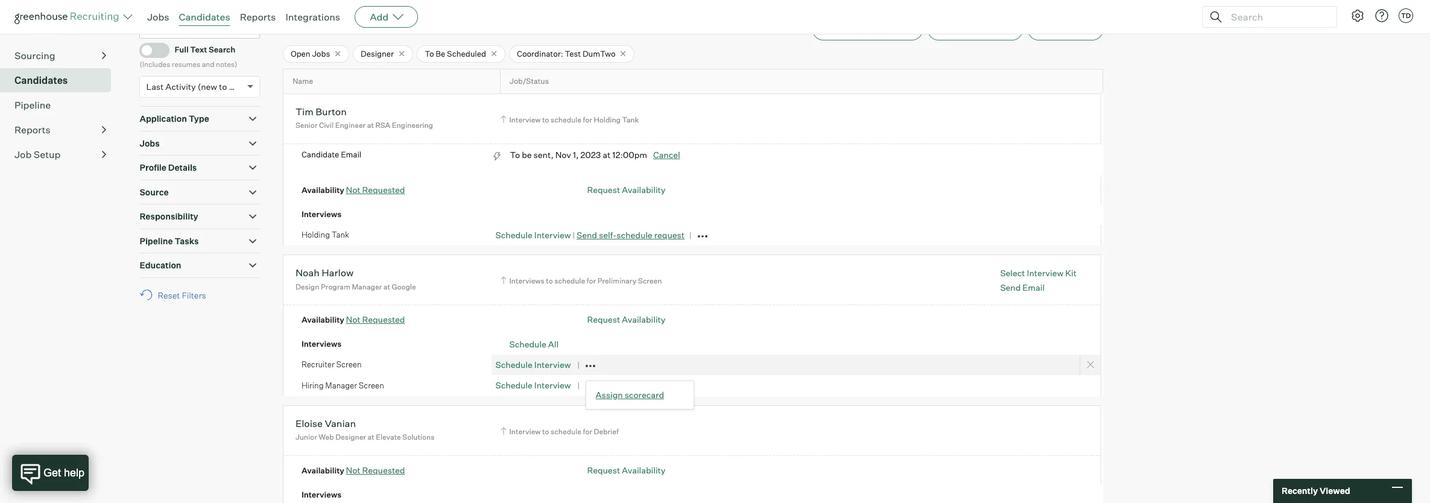 Task type: locate. For each thing, give the bounding box(es) containing it.
request availability
[[587, 185, 666, 195], [587, 315, 666, 325], [587, 465, 666, 475]]

2 not from the top
[[346, 315, 360, 325]]

holding
[[594, 115, 621, 124], [302, 230, 330, 240]]

for
[[583, 115, 592, 124], [587, 276, 596, 285], [583, 427, 592, 436]]

to
[[425, 49, 434, 58], [510, 150, 520, 160]]

2 vertical spatial request availability button
[[587, 465, 666, 475]]

0 vertical spatial jobs
[[147, 11, 169, 23]]

noah harlow link
[[296, 267, 354, 281]]

1 horizontal spatial email
[[1023, 282, 1045, 292]]

1 vertical spatial designer
[[336, 433, 366, 442]]

availability not requested for noah harlow
[[302, 315, 405, 325]]

interviews to schedule for preliminary screen
[[510, 276, 662, 285]]

12:00pm
[[613, 150, 647, 160]]

scheduled
[[447, 49, 486, 58]]

at left elevate
[[368, 433, 374, 442]]

interview to schedule for holding tank
[[510, 115, 639, 124]]

1 vertical spatial reports
[[14, 123, 51, 136]]

0 horizontal spatial reports
[[14, 123, 51, 136]]

1 not requested button from the top
[[346, 185, 405, 195]]

1 vertical spatial jobs
[[312, 49, 330, 58]]

eloise vanian junior web designer at elevate solutions
[[296, 417, 435, 442]]

eloise
[[296, 417, 323, 430]]

tank
[[622, 115, 639, 124], [332, 230, 349, 240]]

0 vertical spatial reports link
[[240, 11, 276, 23]]

designer
[[361, 49, 394, 58], [336, 433, 366, 442]]

sent,
[[534, 150, 554, 160]]

full
[[175, 45, 189, 55]]

1 horizontal spatial add
[[952, 24, 968, 34]]

0 horizontal spatial tank
[[332, 230, 349, 240]]

schedule for schedule all 'link'
[[510, 339, 546, 349]]

1 vertical spatial to
[[510, 150, 520, 160]]

greenhouse recruiting image
[[14, 10, 123, 24]]

at right "2023"
[[603, 150, 611, 160]]

pipeline link
[[14, 98, 106, 112]]

request availability for noah harlow
[[587, 315, 666, 325]]

reset filters button
[[140, 284, 212, 306]]

pipeline
[[14, 99, 51, 111], [140, 236, 173, 246]]

request
[[654, 230, 685, 240]]

0 horizontal spatial add
[[370, 11, 389, 23]]

generate report
[[828, 24, 893, 34]]

candidate left bulk
[[970, 24, 1011, 34]]

recruiter screen
[[302, 360, 362, 369]]

tank up "12:00pm"
[[622, 115, 639, 124]]

add inside popup button
[[370, 11, 389, 23]]

request availability down "12:00pm"
[[587, 185, 666, 195]]

tasks
[[175, 236, 199, 246]]

2 vertical spatial not
[[346, 465, 360, 475]]

holding up the "to be sent, nov 1, 2023 at 12:00pm cancel"
[[594, 115, 621, 124]]

email
[[341, 150, 362, 159], [1023, 282, 1045, 292]]

2 vertical spatial schedule interview link
[[496, 380, 571, 391]]

for left preliminary
[[587, 276, 596, 285]]

candidates link up text
[[179, 11, 230, 23]]

pipeline down sourcing in the left top of the page
[[14, 99, 51, 111]]

1 vertical spatial request availability
[[587, 315, 666, 325]]

0 vertical spatial candidates link
[[179, 11, 230, 23]]

not requested button for noah harlow
[[346, 315, 405, 325]]

availability
[[622, 185, 666, 195], [302, 185, 344, 195], [622, 315, 666, 325], [302, 315, 344, 325], [622, 465, 666, 475], [302, 466, 344, 475]]

0 vertical spatial candidates
[[179, 11, 230, 23]]

3 availability not requested from the top
[[302, 465, 405, 475]]

to for interview to schedule for debrief
[[542, 427, 549, 436]]

1 horizontal spatial send
[[1001, 282, 1021, 292]]

send inside select interview kit send email
[[1001, 282, 1021, 292]]

not for eloise vanian
[[346, 465, 360, 475]]

1 horizontal spatial to
[[510, 150, 520, 160]]

2 vertical spatial request availability
[[587, 465, 666, 475]]

jobs up checkmark icon
[[147, 11, 169, 23]]

0 horizontal spatial pipeline
[[14, 99, 51, 111]]

designer down applications at the top of page
[[361, 49, 394, 58]]

1 vertical spatial for
[[587, 276, 596, 285]]

at left "google" on the left
[[384, 282, 390, 291]]

to for to be sent, nov 1, 2023 at 12:00pm cancel
[[510, 150, 520, 160]]

rsa
[[376, 121, 390, 130]]

request availability down preliminary
[[587, 315, 666, 325]]

1 not from the top
[[346, 185, 360, 195]]

interview
[[510, 115, 541, 124], [534, 230, 571, 240], [1027, 268, 1064, 278], [534, 360, 571, 370], [534, 380, 571, 391], [510, 427, 541, 436]]

1 horizontal spatial tank
[[622, 115, 639, 124]]

2 requested from the top
[[362, 315, 405, 325]]

1 horizontal spatial candidates link
[[179, 11, 230, 23]]

0 vertical spatial requested
[[362, 185, 405, 195]]

schedule for second schedule interview link from the bottom of the page
[[496, 360, 533, 370]]

0 horizontal spatial reports link
[[14, 122, 106, 137]]

at inside eloise vanian junior web designer at elevate solutions
[[368, 433, 374, 442]]

send
[[577, 230, 597, 240], [1001, 282, 1021, 292]]

0 horizontal spatial candidate
[[302, 150, 339, 159]]

reports link up job setup link
[[14, 122, 106, 137]]

designer down vanian
[[336, 433, 366, 442]]

screen up hiring manager screen
[[336, 360, 362, 369]]

request availability button down "12:00pm"
[[587, 185, 666, 195]]

tim burton link
[[296, 106, 347, 119]]

candidates up text
[[179, 11, 230, 23]]

kit
[[1066, 268, 1077, 278]]

1 vertical spatial not requested button
[[346, 315, 405, 325]]

test
[[565, 49, 581, 58]]

email down select interview kit link
[[1023, 282, 1045, 292]]

pipeline up education on the left of the page
[[140, 236, 173, 246]]

request down the "to be sent, nov 1, 2023 at 12:00pm cancel"
[[587, 185, 620, 195]]

request down preliminary
[[587, 315, 620, 325]]

0 vertical spatial email
[[341, 150, 362, 159]]

candidates down sourcing in the left top of the page
[[14, 74, 68, 86]]

1 vertical spatial tank
[[332, 230, 349, 240]]

0 horizontal spatial to
[[425, 49, 434, 58]]

2 request availability from the top
[[587, 315, 666, 325]]

activity
[[165, 82, 196, 92]]

1 vertical spatial request availability button
[[587, 315, 666, 325]]

1 vertical spatial reports link
[[14, 122, 106, 137]]

1,
[[573, 150, 579, 160]]

last
[[146, 82, 164, 92]]

2 vertical spatial availability not requested
[[302, 465, 405, 475]]

1 vertical spatial schedule interview
[[496, 380, 571, 391]]

at for tim burton
[[367, 121, 374, 130]]

schedule up 'nov'
[[551, 115, 582, 124]]

availability not requested down eloise vanian junior web designer at elevate solutions
[[302, 465, 405, 475]]

screen right preliminary
[[638, 276, 662, 285]]

3 request availability from the top
[[587, 465, 666, 475]]

0 vertical spatial manager
[[352, 282, 382, 291]]

reports link
[[240, 11, 276, 23], [14, 122, 106, 137]]

schedule
[[551, 115, 582, 124], [617, 230, 653, 240], [555, 276, 585, 285], [551, 427, 582, 436]]

pipeline for pipeline tasks
[[140, 236, 173, 246]]

0 horizontal spatial send
[[577, 230, 597, 240]]

job setup link
[[14, 147, 106, 162]]

request availability button down the debrief
[[587, 465, 666, 475]]

0 horizontal spatial holding
[[302, 230, 330, 240]]

2 vertical spatial requested
[[362, 465, 405, 475]]

job for job dashboard
[[14, 25, 32, 37]]

1 job from the top
[[14, 25, 32, 37]]

2 job from the top
[[14, 148, 32, 160]]

add candidate link
[[928, 19, 1023, 40]]

to be sent, nov 1, 2023 at 12:00pm cancel
[[510, 150, 680, 160]]

screen up eloise vanian junior web designer at elevate solutions
[[359, 381, 384, 390]]

jobs up 'profile'
[[140, 138, 160, 148]]

jobs right open
[[312, 49, 330, 58]]

1 vertical spatial add
[[952, 24, 968, 34]]

integrations
[[286, 11, 340, 23]]

holding tank
[[302, 230, 349, 240]]

holding up noah
[[302, 230, 330, 240]]

0 vertical spatial add
[[370, 11, 389, 23]]

schedule down |
[[555, 276, 585, 285]]

noah harlow design program manager at google
[[296, 267, 416, 291]]

schedule for preliminary
[[555, 276, 585, 285]]

reports link left showing on the top of page
[[240, 11, 276, 23]]

td button
[[1397, 6, 1416, 25]]

manager right program in the left bottom of the page
[[352, 282, 382, 291]]

1 availability not requested from the top
[[302, 185, 405, 195]]

1 horizontal spatial pipeline
[[140, 236, 173, 246]]

actions
[[1060, 24, 1091, 34]]

0 horizontal spatial candidates link
[[14, 73, 106, 87]]

candidates
[[179, 11, 230, 23], [14, 74, 68, 86]]

2 vertical spatial request
[[587, 465, 620, 475]]

schedule left the debrief
[[551, 427, 582, 436]]

request availability down the debrief
[[587, 465, 666, 475]]

schedule left request
[[617, 230, 653, 240]]

0 vertical spatial designer
[[361, 49, 394, 58]]

job setup
[[14, 148, 61, 160]]

candidates link down sourcing link
[[14, 73, 106, 87]]

send down select
[[1001, 282, 1021, 292]]

3 not from the top
[[346, 465, 360, 475]]

schedule interview link for noah harlow
[[496, 380, 571, 391]]

applications
[[368, 23, 416, 33]]

1 vertical spatial availability not requested
[[302, 315, 405, 325]]

0 vertical spatial to
[[425, 49, 434, 58]]

tank up harlow
[[332, 230, 349, 240]]

design
[[296, 282, 319, 291]]

0 vertical spatial tank
[[622, 115, 639, 124]]

1 requested from the top
[[362, 185, 405, 195]]

0 vertical spatial schedule interview link
[[496, 230, 571, 240]]

0 vertical spatial availability not requested
[[302, 185, 405, 195]]

0 vertical spatial request availability
[[587, 185, 666, 195]]

notes)
[[216, 60, 237, 69]]

0 vertical spatial send
[[577, 230, 597, 240]]

3 requested from the top
[[362, 465, 405, 475]]

job up sourcing in the left top of the page
[[14, 25, 32, 37]]

to be scheduled
[[425, 49, 486, 58]]

not requested button down elevate
[[346, 465, 405, 475]]

request availability button down preliminary
[[587, 315, 666, 325]]

2 vertical spatial not requested button
[[346, 465, 405, 475]]

2 availability not requested from the top
[[302, 315, 405, 325]]

request down the debrief
[[587, 465, 620, 475]]

not down program in the left bottom of the page
[[346, 315, 360, 325]]

availability not requested for eloise vanian
[[302, 465, 405, 475]]

0 vertical spatial not
[[346, 185, 360, 195]]

1 schedule interview link from the top
[[496, 230, 571, 240]]

skip this interview image
[[1080, 355, 1101, 376]]

not requested button down the candidate email
[[346, 185, 405, 195]]

job
[[14, 25, 32, 37], [14, 148, 32, 160]]

reports left showing on the top of page
[[240, 11, 276, 23]]

profile
[[140, 162, 166, 173]]

2 request from the top
[[587, 315, 620, 325]]

1 schedule interview from the top
[[496, 360, 571, 370]]

candidate
[[970, 24, 1011, 34], [302, 150, 339, 159]]

showing 4 candidate applications
[[283, 23, 416, 33]]

not for noah harlow
[[346, 315, 360, 325]]

0 vertical spatial pipeline
[[14, 99, 51, 111]]

engineer
[[335, 121, 366, 130]]

2 not requested button from the top
[[346, 315, 405, 325]]

not requested button
[[346, 185, 405, 195], [346, 315, 405, 325], [346, 465, 405, 475]]

civil
[[319, 121, 334, 130]]

0 vertical spatial holding
[[594, 115, 621, 124]]

2 vertical spatial for
[[583, 427, 592, 436]]

0 vertical spatial for
[[583, 115, 592, 124]]

jobs
[[147, 11, 169, 23], [312, 49, 330, 58], [140, 138, 160, 148]]

1 vertical spatial requested
[[362, 315, 405, 325]]

interview to schedule for debrief
[[510, 427, 619, 436]]

3 request availability button from the top
[[587, 465, 666, 475]]

for up "2023"
[[583, 115, 592, 124]]

interview to schedule for holding tank link
[[499, 114, 642, 125]]

send right |
[[577, 230, 597, 240]]

for left the debrief
[[583, 427, 592, 436]]

candidate down civil
[[302, 150, 339, 159]]

sourcing
[[14, 49, 55, 61]]

1 vertical spatial candidates
[[14, 74, 68, 86]]

add
[[370, 11, 389, 23], [952, 24, 968, 34]]

checkmark image
[[145, 45, 154, 54]]

3 not requested button from the top
[[346, 465, 405, 475]]

2 vertical spatial jobs
[[140, 138, 160, 148]]

1 vertical spatial request
[[587, 315, 620, 325]]

last activity (new to old) option
[[146, 82, 245, 92]]

0 vertical spatial request
[[587, 185, 620, 195]]

0 vertical spatial schedule interview
[[496, 360, 571, 370]]

3 request from the top
[[587, 465, 620, 475]]

manager down the recruiter screen
[[325, 381, 357, 390]]

not down the candidate email
[[346, 185, 360, 195]]

1 vertical spatial send
[[1001, 282, 1021, 292]]

at left "rsa"
[[367, 121, 374, 130]]

schedule
[[496, 230, 533, 240], [510, 339, 546, 349], [496, 360, 533, 370], [496, 380, 533, 391]]

1 vertical spatial schedule interview link
[[496, 360, 571, 370]]

2 schedule interview link from the top
[[496, 360, 571, 370]]

email down the engineer
[[341, 150, 362, 159]]

job left setup
[[14, 148, 32, 160]]

1 vertical spatial candidate
[[302, 150, 339, 159]]

configure image
[[1351, 8, 1365, 23]]

1 horizontal spatial candidates
[[179, 11, 230, 23]]

3 schedule interview link from the top
[[496, 380, 571, 391]]

1 vertical spatial email
[[1023, 282, 1045, 292]]

0 vertical spatial job
[[14, 25, 32, 37]]

availability not requested down the candidate email
[[302, 185, 405, 195]]

at inside 'tim burton senior civil engineer at rsa engineering'
[[367, 121, 374, 130]]

Search text field
[[1228, 8, 1326, 26]]

1 vertical spatial holding
[[302, 230, 330, 240]]

reports up job setup
[[14, 123, 51, 136]]

0 vertical spatial request availability button
[[587, 185, 666, 195]]

1 horizontal spatial candidate
[[970, 24, 1011, 34]]

0 vertical spatial candidate
[[970, 24, 1011, 34]]

(new
[[198, 82, 217, 92]]

not requested button down "google" on the left
[[346, 315, 405, 325]]

bulk actions link
[[1028, 19, 1103, 40]]

send for self-
[[577, 230, 597, 240]]

to for interview to schedule for holding tank
[[542, 115, 549, 124]]

for for vanian
[[583, 427, 592, 436]]

1 horizontal spatial holding
[[594, 115, 621, 124]]

noah
[[296, 267, 320, 279]]

1 vertical spatial job
[[14, 148, 32, 160]]

senior
[[296, 121, 318, 130]]

not down eloise vanian junior web designer at elevate solutions
[[346, 465, 360, 475]]

interviews to schedule for preliminary screen link
[[499, 275, 665, 287]]

1 vertical spatial pipeline
[[140, 236, 173, 246]]

1 vertical spatial not
[[346, 315, 360, 325]]

0 vertical spatial not requested button
[[346, 185, 405, 195]]

request
[[587, 185, 620, 195], [587, 315, 620, 325], [587, 465, 620, 475]]

2 request availability button from the top
[[587, 315, 666, 325]]

1 horizontal spatial reports
[[240, 11, 276, 23]]

not requested button for eloise vanian
[[346, 465, 405, 475]]

availability not requested down program in the left bottom of the page
[[302, 315, 405, 325]]

send for email
[[1001, 282, 1021, 292]]

at inside noah harlow design program manager at google
[[384, 282, 390, 291]]

request availability button for harlow
[[587, 315, 666, 325]]



Task type: describe. For each thing, give the bounding box(es) containing it.
1 horizontal spatial reports link
[[240, 11, 276, 23]]

setup
[[34, 148, 61, 160]]

|
[[573, 230, 575, 240]]

add for add
[[370, 11, 389, 23]]

schedule for schedule interview link associated with noah harlow
[[496, 380, 533, 391]]

eloise vanian link
[[296, 417, 356, 431]]

job for job setup
[[14, 148, 32, 160]]

select interview kit link
[[1001, 267, 1077, 279]]

debrief
[[594, 427, 619, 436]]

0 horizontal spatial candidates
[[14, 74, 68, 86]]

text
[[190, 45, 207, 55]]

send email link
[[1001, 281, 1077, 293]]

interviews inside interviews to schedule for preliminary screen link
[[510, 276, 545, 285]]

2 schedule interview from the top
[[496, 380, 571, 391]]

recently
[[1282, 486, 1318, 496]]

schedule interview | send self-schedule request
[[496, 230, 685, 240]]

self-
[[599, 230, 617, 240]]

integrations link
[[286, 11, 340, 23]]

0 horizontal spatial email
[[341, 150, 362, 159]]

preliminary
[[598, 276, 637, 285]]

select interview kit send email
[[1001, 268, 1077, 292]]

reset
[[158, 290, 180, 300]]

dumtwo
[[583, 49, 616, 58]]

be
[[436, 49, 445, 58]]

manager inside noah harlow design program manager at google
[[352, 282, 382, 291]]

1 vertical spatial candidates link
[[14, 73, 106, 87]]

2023
[[581, 150, 601, 160]]

hiring manager screen
[[302, 381, 384, 390]]

add for add candidate
[[952, 24, 968, 34]]

1 vertical spatial manager
[[325, 381, 357, 390]]

coordinator: test dumtwo
[[517, 49, 616, 58]]

1 request from the top
[[587, 185, 620, 195]]

0 vertical spatial reports
[[240, 11, 276, 23]]

add candidate
[[952, 24, 1011, 34]]

education
[[140, 260, 181, 270]]

request availability for eloise vanian
[[587, 465, 666, 475]]

requested for harlow
[[362, 315, 405, 325]]

jobs link
[[147, 11, 169, 23]]

search
[[209, 45, 236, 55]]

assign
[[596, 390, 623, 400]]

solutions
[[403, 433, 435, 442]]

schedule all link
[[510, 339, 559, 349]]

type
[[189, 114, 209, 124]]

designer inside eloise vanian junior web designer at elevate solutions
[[336, 433, 366, 442]]

filters
[[182, 290, 206, 300]]

harlow
[[322, 267, 354, 279]]

google
[[392, 282, 416, 291]]

scorecard
[[625, 390, 664, 400]]

pipeline tasks
[[140, 236, 199, 246]]

name
[[293, 77, 313, 86]]

td button
[[1399, 8, 1414, 23]]

cancel link
[[653, 150, 680, 160]]

elevate
[[376, 433, 401, 442]]

candidate reports are now available! apply filters and select "view in app" element
[[813, 19, 923, 40]]

report
[[866, 24, 893, 34]]

request for eloise vanian
[[587, 465, 620, 475]]

schedule for holding
[[551, 115, 582, 124]]

at for noah harlow
[[384, 282, 390, 291]]

td
[[1401, 11, 1411, 20]]

1 vertical spatial screen
[[336, 360, 362, 369]]

request for noah harlow
[[587, 315, 620, 325]]

tim
[[296, 106, 314, 118]]

schedule all
[[510, 339, 559, 349]]

request availability button for vanian
[[587, 465, 666, 475]]

to for interviews to schedule for preliminary screen
[[546, 276, 553, 285]]

interview inside select interview kit send email
[[1027, 268, 1064, 278]]

requested for vanian
[[362, 465, 405, 475]]

assign scorecard
[[596, 390, 664, 400]]

select
[[1001, 268, 1025, 278]]

application type
[[140, 114, 209, 124]]

coordinator:
[[517, 49, 563, 58]]

job dashboard link
[[14, 23, 106, 38]]

for for burton
[[583, 115, 592, 124]]

1 request availability button from the top
[[587, 185, 666, 195]]

application
[[140, 114, 187, 124]]

2 vertical spatial screen
[[359, 381, 384, 390]]

to for to be scheduled
[[425, 49, 434, 58]]

schedule for debrief
[[551, 427, 582, 436]]

reset filters
[[158, 290, 206, 300]]

job dashboard
[[14, 25, 83, 37]]

assign scorecard link
[[596, 390, 664, 400]]

open jobs
[[291, 49, 330, 58]]

junior
[[296, 433, 317, 442]]

profile details
[[140, 162, 197, 173]]

candidate email
[[302, 150, 362, 159]]

details
[[168, 162, 197, 173]]

nov
[[555, 150, 571, 160]]

and
[[202, 60, 214, 69]]

hiring
[[302, 381, 324, 390]]

recruiter
[[302, 360, 335, 369]]

resumes
[[172, 60, 200, 69]]

showing
[[283, 23, 317, 33]]

0 vertical spatial screen
[[638, 276, 662, 285]]

sourcing link
[[14, 48, 106, 63]]

bulk actions
[[1041, 24, 1091, 34]]

add button
[[355, 6, 418, 28]]

email inside select interview kit send email
[[1023, 282, 1045, 292]]

generate
[[828, 24, 864, 34]]

at for eloise vanian
[[368, 433, 374, 442]]

4
[[319, 23, 325, 33]]

job/status
[[510, 77, 549, 86]]

last activity (new to old)
[[146, 82, 245, 92]]

schedule interview link for tim burton
[[496, 230, 571, 240]]

Search candidates field
[[140, 19, 260, 38]]

generate report button
[[813, 19, 923, 40]]

1 request availability from the top
[[587, 185, 666, 195]]

be
[[522, 150, 532, 160]]

bulk
[[1041, 24, 1059, 34]]

pipeline for pipeline
[[14, 99, 51, 111]]

cancel
[[653, 150, 680, 160]]

responsibility
[[140, 211, 198, 222]]

interview to schedule for debrief link
[[499, 426, 622, 437]]

full text search (includes resumes and notes)
[[140, 45, 237, 69]]

engineering
[[392, 121, 433, 130]]



Task type: vqa. For each thing, say whether or not it's contained in the screenshot.
Availability Not Requested to the middle
yes



